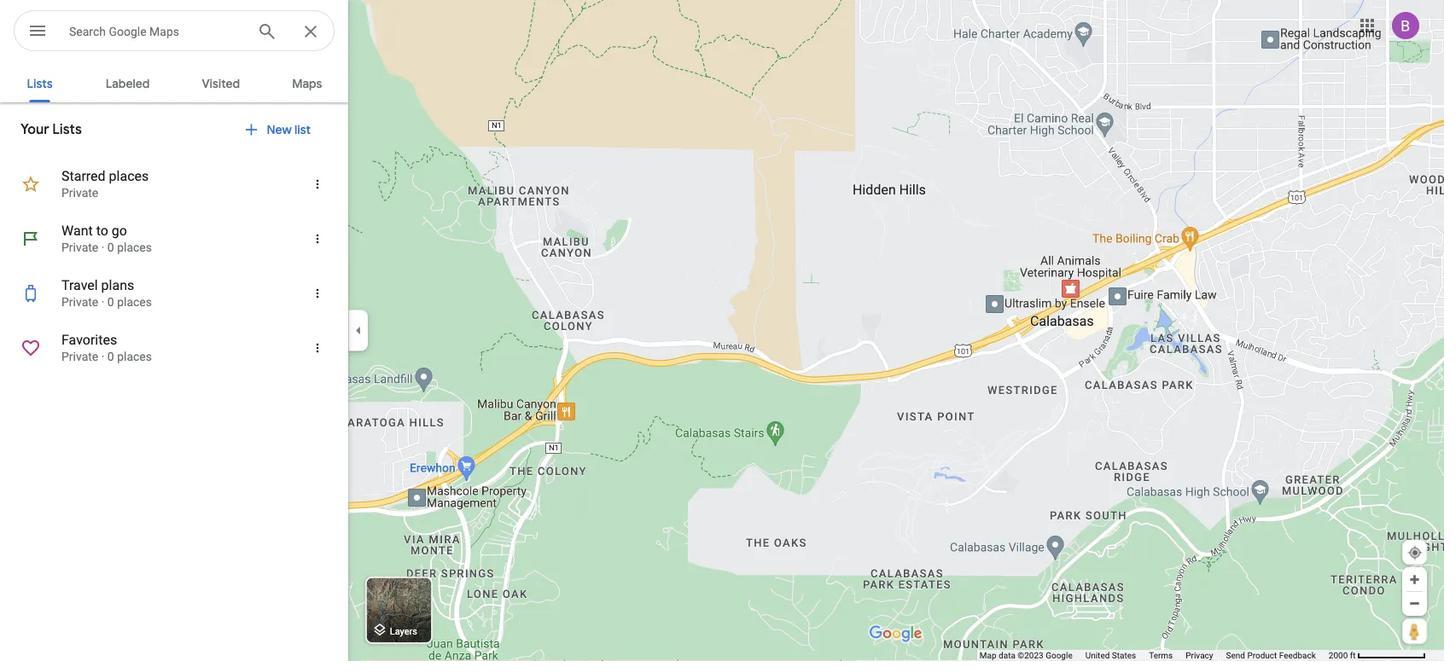 Task type: locate. For each thing, give the bounding box(es) containing it.
3 private from the top
[[61, 295, 98, 309]]

search google maps
[[69, 24, 179, 38]]

0 vertical spatial lists
[[27, 76, 53, 91]]

maps inside button
[[292, 76, 322, 91]]

1 0 from the top
[[107, 240, 114, 254]]

1 vertical spatial google
[[1046, 651, 1073, 661]]

list
[[294, 122, 311, 137]]

4  button from the top
[[299, 328, 340, 369]]

send product feedback
[[1226, 651, 1316, 661]]

· inside travel plans private · 0 places
[[101, 295, 104, 309]]

 for starred places
[[310, 175, 325, 194]]

places inside favorites private · 0 places
[[117, 350, 152, 364]]

1  from the top
[[310, 175, 325, 194]]

0 horizontal spatial maps
[[149, 24, 179, 38]]

0
[[107, 240, 114, 254], [107, 295, 114, 309], [107, 350, 114, 364]]


[[310, 175, 325, 194], [310, 230, 325, 248], [310, 284, 325, 303], [310, 339, 325, 358]]

3 · from the top
[[101, 350, 104, 364]]

1 vertical spatial 0
[[107, 295, 114, 309]]

footer containing map data ©2023 google
[[980, 650, 1329, 662]]

none search field inside "google maps" element
[[14, 10, 335, 55]]

search google maps field inside 'search box'
[[69, 20, 243, 41]]

search
[[69, 24, 106, 38]]

0 horizontal spatial google
[[109, 24, 147, 38]]

1 horizontal spatial google
[[1046, 651, 1073, 661]]

0 vertical spatial maps
[[149, 24, 179, 38]]

Search Google Maps field
[[14, 10, 335, 52], [69, 20, 243, 41]]

private inside travel plans private · 0 places
[[61, 295, 98, 309]]

places down favorites
[[117, 350, 152, 364]]

places right starred
[[109, 168, 149, 184]]

feedback
[[1279, 651, 1316, 661]]

maps up labeled button
[[149, 24, 179, 38]]

tab list containing lists
[[0, 61, 348, 102]]

0 vertical spatial 0
[[107, 240, 114, 254]]

product
[[1248, 651, 1277, 661]]

private down favorites
[[61, 350, 98, 364]]

places down plans
[[117, 295, 152, 309]]

2 · from the top
[[101, 295, 104, 309]]

· down favorites
[[101, 350, 104, 364]]

ft
[[1350, 651, 1356, 661]]

private down travel
[[61, 295, 98, 309]]

to
[[96, 222, 108, 239]]

4 private from the top
[[61, 350, 98, 364]]

private inside favorites private · 0 places
[[61, 350, 98, 364]]

plans
[[101, 277, 134, 293]]

0 down favorites
[[107, 350, 114, 364]]

states
[[1112, 651, 1136, 661]]

2  button from the top
[[299, 219, 340, 260]]

your lists
[[20, 121, 82, 138]]

·
[[101, 240, 104, 254], [101, 295, 104, 309], [101, 350, 104, 364]]

0 inside the want to go private · 0 places
[[107, 240, 114, 254]]

· down plans
[[101, 295, 104, 309]]

2000 ft
[[1329, 651, 1356, 661]]

4  from the top
[[310, 339, 325, 358]]

labeled
[[106, 76, 150, 91]]

None search field
[[14, 10, 335, 55]]

private
[[61, 186, 98, 200], [61, 240, 98, 254], [61, 295, 98, 309], [61, 350, 98, 364]]

footer inside "google maps" element
[[980, 650, 1329, 662]]

2 0 from the top
[[107, 295, 114, 309]]

google inside field
[[109, 24, 147, 38]]

0 down to
[[107, 240, 114, 254]]

maps button
[[279, 61, 336, 102]]

footer
[[980, 650, 1329, 662]]

1  button from the top
[[299, 164, 340, 205]]

· down to
[[101, 240, 104, 254]]

3  button from the top
[[299, 273, 340, 314]]

 button for favorites
[[299, 328, 340, 369]]

maps up list
[[292, 76, 322, 91]]

3  from the top
[[310, 284, 325, 303]]

private down starred
[[61, 186, 98, 200]]

private inside starred places private
[[61, 186, 98, 200]]

send product feedback button
[[1226, 650, 1316, 662]]

lists right your
[[52, 121, 82, 138]]

places
[[109, 168, 149, 184], [117, 240, 152, 254], [117, 295, 152, 309], [117, 350, 152, 364]]

labeled button
[[92, 61, 163, 102]]

private down want
[[61, 240, 98, 254]]

google
[[109, 24, 147, 38], [1046, 651, 1073, 661]]

show street view coverage image
[[1403, 619, 1427, 645]]

google right search
[[109, 24, 147, 38]]

0 down plans
[[107, 295, 114, 309]]

your places main content
[[0, 61, 348, 662]]

0 vertical spatial google
[[109, 24, 147, 38]]

1 private from the top
[[61, 186, 98, 200]]

places down go
[[117, 240, 152, 254]]

places inside travel plans private · 0 places
[[117, 295, 152, 309]]

search google maps field containing search google maps
[[14, 10, 335, 52]]

lists up your
[[27, 76, 53, 91]]

private inside the want to go private · 0 places
[[61, 240, 98, 254]]

1 vertical spatial ·
[[101, 295, 104, 309]]

3 0 from the top
[[107, 350, 114, 364]]

zoom in image
[[1409, 574, 1421, 586]]

1 · from the top
[[101, 240, 104, 254]]

2 private from the top
[[61, 240, 98, 254]]

lists
[[27, 76, 53, 91], [52, 121, 82, 138]]

favorites private · 0 places
[[61, 332, 152, 364]]

0 vertical spatial ·
[[101, 240, 104, 254]]

0 inside travel plans private · 0 places
[[107, 295, 114, 309]]

united states button
[[1086, 650, 1136, 662]]

tab list
[[0, 61, 348, 102]]

layers
[[390, 626, 417, 637]]

 button
[[299, 164, 340, 205], [299, 219, 340, 260], [299, 273, 340, 314], [299, 328, 340, 369]]

google right ©2023
[[1046, 651, 1073, 661]]

show your location image
[[1408, 545, 1423, 561]]

maps
[[149, 24, 179, 38], [292, 76, 322, 91]]

1 vertical spatial maps
[[292, 76, 322, 91]]

your
[[20, 121, 49, 138]]

2 vertical spatial 0
[[107, 350, 114, 364]]

1 horizontal spatial maps
[[292, 76, 322, 91]]

2000 ft button
[[1329, 651, 1426, 661]]

starred
[[61, 168, 106, 184]]

none search field containing 
[[14, 10, 335, 55]]

want to go private · 0 places
[[61, 222, 152, 254]]

· inside the want to go private · 0 places
[[101, 240, 104, 254]]

favorites
[[61, 332, 117, 348]]

2 vertical spatial ·
[[101, 350, 104, 364]]

2  from the top
[[310, 230, 325, 248]]

0 inside favorites private · 0 places
[[107, 350, 114, 364]]



Task type: vqa. For each thing, say whether or not it's contained in the screenshot.
Price popup button
no



Task type: describe. For each thing, give the bounding box(es) containing it.
collapse side panel image
[[349, 321, 368, 340]]

 for want to go
[[310, 230, 325, 248]]

united states
[[1086, 651, 1136, 661]]

 for favorites
[[310, 339, 325, 358]]

lists inside button
[[27, 76, 53, 91]]

places inside starred places private
[[109, 168, 149, 184]]

data
[[999, 651, 1016, 661]]

tab list inside "google maps" element
[[0, 61, 348, 102]]

map data ©2023 google
[[980, 651, 1073, 661]]

new
[[267, 122, 292, 137]]

zoom out image
[[1409, 598, 1421, 610]]

places inside the want to go private · 0 places
[[117, 240, 152, 254]]

lists button
[[12, 61, 67, 102]]

travel plans private · 0 places
[[61, 277, 152, 309]]

terms button
[[1149, 650, 1173, 662]]

visited
[[202, 76, 240, 91]]

google account: bob builder  
(b0bth3builder2k23@gmail.com) image
[[1392, 12, 1420, 39]]

google maps element
[[0, 0, 1444, 662]]

starred places private
[[61, 168, 149, 200]]

 button for want to go
[[299, 219, 340, 260]]

 button for travel plans
[[299, 273, 340, 314]]

 button
[[14, 10, 61, 55]]

· inside favorites private · 0 places
[[101, 350, 104, 364]]

privacy button
[[1186, 650, 1213, 662]]

1 vertical spatial lists
[[52, 121, 82, 138]]

united
[[1086, 651, 1110, 661]]

google inside 'footer'
[[1046, 651, 1073, 661]]

new list button
[[233, 109, 328, 150]]

want
[[61, 222, 93, 239]]

travel
[[61, 277, 98, 293]]

send
[[1226, 651, 1245, 661]]

terms
[[1149, 651, 1173, 661]]

map
[[980, 651, 997, 661]]

new list
[[267, 122, 311, 137]]


[[27, 18, 48, 43]]

visited button
[[188, 61, 254, 102]]

 button for starred places
[[299, 164, 340, 205]]

maps inside field
[[149, 24, 179, 38]]

 for travel plans
[[310, 284, 325, 303]]

privacy
[[1186, 651, 1213, 661]]

2000
[[1329, 651, 1348, 661]]

go
[[112, 222, 127, 239]]

©2023
[[1018, 651, 1044, 661]]



